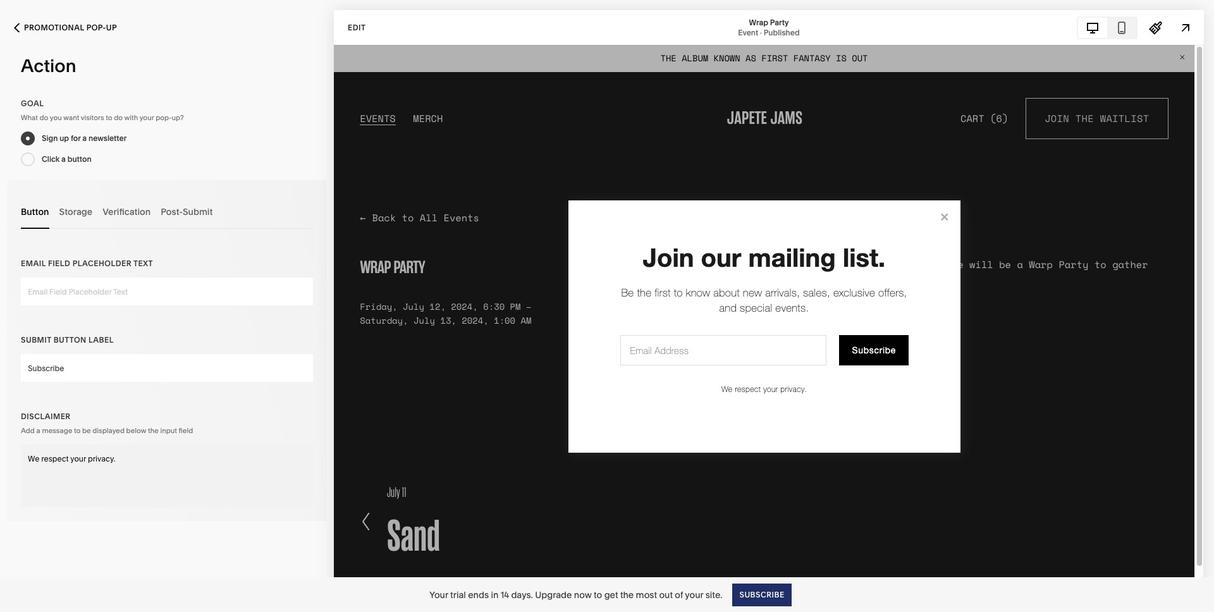 Task type: locate. For each thing, give the bounding box(es) containing it.
2 horizontal spatial a
[[82, 133, 87, 143]]

0 vertical spatial button
[[21, 206, 49, 217]]

2 vertical spatial a
[[36, 426, 40, 435]]

below
[[126, 426, 146, 435]]

0 horizontal spatial a
[[36, 426, 40, 435]]

to inside disclaimer add a message to be displayed below the input field
[[74, 426, 81, 435]]

the right get
[[620, 589, 634, 601]]

your inside goal what do you want visitors to do with your pop-up?
[[140, 113, 154, 122]]

ends
[[468, 589, 489, 601]]

0 horizontal spatial button
[[21, 206, 49, 217]]

input
[[160, 426, 177, 435]]

a right for
[[82, 133, 87, 143]]

add
[[21, 426, 35, 435]]

0 vertical spatial the
[[148, 426, 159, 435]]

click
[[42, 154, 60, 164]]

Submit Button Label text field
[[21, 354, 313, 382]]

up?
[[172, 113, 184, 122]]

a right add
[[36, 426, 40, 435]]

do left you
[[40, 113, 48, 122]]

to right visitors at the top
[[106, 113, 112, 122]]

sign
[[42, 133, 58, 143]]

1 vertical spatial button
[[54, 335, 86, 345]]

pop-
[[156, 113, 172, 122]]

0 vertical spatial to
[[106, 113, 112, 122]]

your right with
[[140, 113, 154, 122]]

to left get
[[594, 589, 602, 601]]

1 horizontal spatial the
[[620, 589, 634, 601]]

promotional
[[24, 23, 84, 32]]

a
[[82, 133, 87, 143], [61, 154, 66, 164], [36, 426, 40, 435]]

for
[[71, 133, 81, 143]]

1 vertical spatial tab list
[[21, 194, 313, 229]]

0 vertical spatial tab list
[[1078, 17, 1137, 38]]

1 horizontal spatial your
[[140, 113, 154, 122]]

1 vertical spatial submit
[[21, 335, 51, 345]]

do
[[40, 113, 48, 122], [114, 113, 123, 122]]

1 horizontal spatial a
[[61, 154, 66, 164]]

0 vertical spatial a
[[82, 133, 87, 143]]

Email Field Placeholder Text text field
[[21, 278, 313, 306]]

submit
[[183, 206, 213, 217], [21, 335, 51, 345]]

label
[[89, 335, 114, 345]]

·
[[760, 28, 762, 37]]

2 vertical spatial to
[[594, 589, 602, 601]]

post-submit button
[[161, 194, 213, 229]]

0 vertical spatial your
[[140, 113, 154, 122]]

1 vertical spatial to
[[74, 426, 81, 435]]

your right of
[[685, 589, 704, 601]]

a right click
[[61, 154, 66, 164]]

action
[[21, 55, 76, 77]]

goal what do you want visitors to do with your pop-up?
[[21, 99, 184, 122]]

your right respect
[[70, 454, 86, 464]]

0 horizontal spatial do
[[40, 113, 48, 122]]

promotional pop-up button
[[0, 14, 131, 42]]

the left input
[[148, 426, 159, 435]]

2 horizontal spatial your
[[685, 589, 704, 601]]

edit
[[348, 22, 366, 32]]

tab list
[[1078, 17, 1137, 38], [21, 194, 313, 229]]

be
[[82, 426, 91, 435]]

to left be
[[74, 426, 81, 435]]

your
[[140, 113, 154, 122], [70, 454, 86, 464], [685, 589, 704, 601]]

1 do from the left
[[40, 113, 48, 122]]

now
[[574, 589, 592, 601]]

email
[[21, 259, 46, 268]]

1 horizontal spatial to
[[106, 113, 112, 122]]

button button
[[21, 194, 49, 229]]

0 horizontal spatial to
[[74, 426, 81, 435]]

the
[[148, 426, 159, 435], [620, 589, 634, 601]]

we
[[28, 454, 39, 464]]

1 horizontal spatial submit
[[183, 206, 213, 217]]

0 horizontal spatial the
[[148, 426, 159, 435]]

pop-
[[86, 23, 106, 32]]

we respect your privacy.
[[28, 454, 115, 464]]

trial
[[450, 589, 466, 601]]

1 horizontal spatial do
[[114, 113, 123, 122]]

0 horizontal spatial tab list
[[21, 194, 313, 229]]

tab list containing button
[[21, 194, 313, 229]]

most
[[636, 589, 657, 601]]

party
[[770, 17, 789, 27]]

2 vertical spatial your
[[685, 589, 704, 601]]

button
[[21, 206, 49, 217], [54, 335, 86, 345]]

wrap party event · published
[[738, 17, 800, 37]]

get
[[604, 589, 618, 601]]

button
[[68, 154, 92, 164]]

a inside disclaimer add a message to be displayed below the input field
[[36, 426, 40, 435]]

in
[[491, 589, 499, 601]]

0 horizontal spatial submit
[[21, 335, 51, 345]]

button left storage button
[[21, 206, 49, 217]]

out
[[659, 589, 673, 601]]

to
[[106, 113, 112, 122], [74, 426, 81, 435], [594, 589, 602, 601]]

button left label at left bottom
[[54, 335, 86, 345]]

do left with
[[114, 113, 123, 122]]

0 horizontal spatial your
[[70, 454, 86, 464]]

post-
[[161, 206, 183, 217]]

0 vertical spatial submit
[[183, 206, 213, 217]]

1 vertical spatial the
[[620, 589, 634, 601]]

respect
[[41, 454, 69, 464]]



Task type: vqa. For each thing, say whether or not it's contained in the screenshot.
Events's Events
no



Task type: describe. For each thing, give the bounding box(es) containing it.
published
[[764, 28, 800, 37]]

promotional pop-up
[[24, 23, 117, 32]]

what
[[21, 113, 38, 122]]

submit button label
[[21, 335, 114, 345]]

with
[[124, 113, 138, 122]]

subscribe
[[740, 590, 785, 599]]

1 horizontal spatial tab list
[[1078, 17, 1137, 38]]

sign up for a newsletter
[[42, 133, 127, 143]]

14
[[501, 589, 509, 601]]

2 do from the left
[[114, 113, 123, 122]]

edit button
[[340, 16, 374, 39]]

your trial ends in 14 days. upgrade now to get the most out of your site.
[[430, 589, 723, 601]]

email field placeholder text
[[21, 259, 153, 268]]

site.
[[706, 589, 723, 601]]

privacy.
[[88, 454, 115, 464]]

goal
[[21, 99, 44, 108]]

text
[[133, 259, 153, 268]]

1 vertical spatial a
[[61, 154, 66, 164]]

upgrade
[[535, 589, 572, 601]]

want
[[63, 113, 79, 122]]

visitors
[[81, 113, 104, 122]]

storage
[[59, 206, 92, 217]]

disclaimer
[[21, 412, 71, 421]]

field
[[179, 426, 193, 435]]

post-submit
[[161, 206, 213, 217]]

click a button
[[42, 154, 92, 164]]

message
[[42, 426, 72, 435]]

disclaimer add a message to be displayed below the input field
[[21, 412, 193, 435]]

event
[[738, 28, 759, 37]]

placeholder
[[73, 259, 132, 268]]

up
[[106, 23, 117, 32]]

to inside goal what do you want visitors to do with your pop-up?
[[106, 113, 112, 122]]

submit inside button
[[183, 206, 213, 217]]

storage button
[[59, 194, 92, 229]]

verification button
[[103, 194, 151, 229]]

wrap
[[749, 17, 769, 27]]

1 vertical spatial your
[[70, 454, 86, 464]]

2 horizontal spatial to
[[594, 589, 602, 601]]

you
[[50, 113, 62, 122]]

verification
[[103, 206, 151, 217]]

field
[[48, 259, 70, 268]]

up
[[60, 133, 69, 143]]

newsletter
[[89, 133, 127, 143]]

the inside disclaimer add a message to be displayed below the input field
[[148, 426, 159, 435]]

displayed
[[92, 426, 125, 435]]

of
[[675, 589, 683, 601]]

days.
[[511, 589, 533, 601]]

1 horizontal spatial button
[[54, 335, 86, 345]]

subscribe button
[[733, 584, 792, 606]]

your
[[430, 589, 448, 601]]



